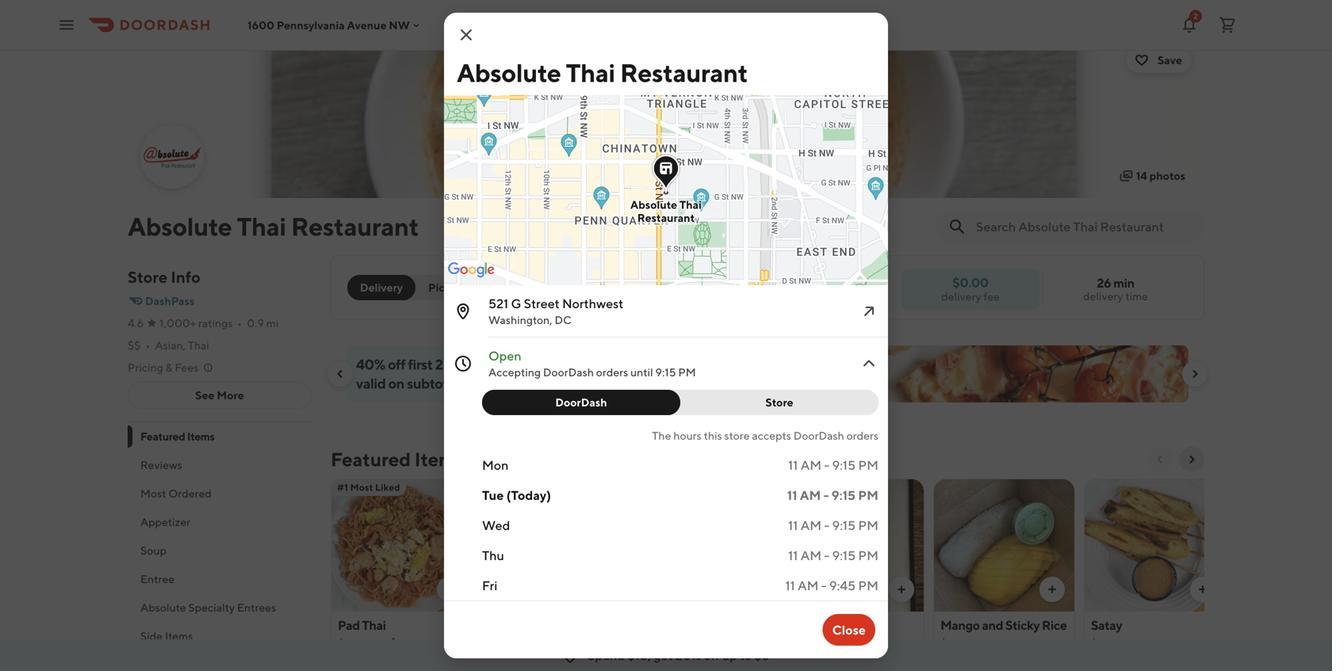 Task type: vqa. For each thing, say whether or not it's contained in the screenshot.
NW
yes



Task type: locate. For each thing, give the bounding box(es) containing it.
select promotional banner element
[[720, 403, 816, 432]]

0 horizontal spatial to
[[507, 356, 520, 373]]

1 vertical spatial doordash
[[556, 396, 607, 409]]

- for wed
[[825, 518, 830, 534]]

2 left '0 items, open order cart' image
[[1194, 12, 1199, 21]]

reviews button
[[128, 451, 312, 480]]

notification bell image
[[1180, 15, 1200, 35]]

previous button of carousel image
[[334, 368, 347, 381]]

absolute thai restaurant image
[[128, 32, 1205, 198], [142, 127, 202, 187]]

accepting
[[489, 366, 541, 379]]

washington,
[[489, 314, 553, 327]]

store up 'dashpass'
[[128, 268, 168, 287]]

delivery left fee
[[942, 290, 982, 303]]

11 for mon
[[789, 458, 798, 473]]

1 horizontal spatial up
[[723, 649, 738, 664]]

spend
[[588, 649, 625, 664]]

9:15 for thu
[[833, 549, 856, 564]]

11 am - 9:15 pm for thu
[[789, 549, 879, 564]]

• right the $18.00
[[378, 637, 382, 651]]

0 horizontal spatial featured
[[140, 430, 185, 443]]

orders down click item icon
[[847, 430, 879, 443]]

1 vertical spatial featured items
[[331, 449, 464, 471]]

side items
[[140, 630, 193, 643]]

0 vertical spatial to
[[507, 356, 520, 373]]

dashpass
[[145, 295, 195, 308]]

to inside 40% off first 2 orders up to $10 off with 40welcome, valid on subtotals $15
[[507, 356, 520, 373]]

#2 most liked button
[[482, 479, 624, 672]]

1 vertical spatial featured
[[331, 449, 411, 471]]

1 horizontal spatial add item to cart image
[[896, 584, 908, 597]]

0 vertical spatial doordash
[[543, 366, 594, 379]]

0.9
[[247, 317, 264, 330]]

1,000+
[[160, 317, 196, 330]]

11 am - 9:15 pm for tue (today)
[[788, 488, 879, 503]]

to left the $10 at the bottom
[[507, 356, 520, 373]]

spring rolls image
[[784, 479, 924, 612]]

0 horizontal spatial liked
[[375, 482, 400, 493]]

521 g street northwest washington, dc
[[489, 296, 624, 327]]

1 vertical spatial to
[[740, 649, 752, 664]]

liked inside button
[[528, 482, 553, 493]]

1 horizontal spatial to
[[740, 649, 752, 664]]

avenue
[[347, 18, 387, 32]]

1 horizontal spatial liked
[[528, 482, 553, 493]]

2 liked from the left
[[528, 482, 553, 493]]

fees
[[175, 361, 199, 374]]

$$
[[128, 339, 141, 352]]

1 horizontal spatial orders
[[596, 366, 628, 379]]

1 liked from the left
[[375, 482, 400, 493]]

doordash up "doordash" button
[[543, 366, 594, 379]]

absolute inside button
[[140, 602, 186, 615]]

featured up reviews
[[140, 430, 185, 443]]

(6)
[[878, 637, 893, 651]]

40% off first 2 orders up to $10 off with 40welcome, valid on subtotals $15
[[356, 356, 696, 392]]

open
[[489, 349, 522, 364]]

Delivery radio
[[347, 275, 416, 301]]

doordash inside "doordash" button
[[556, 396, 607, 409]]

0 horizontal spatial $8.00
[[790, 637, 822, 651]]

min
[[1114, 276, 1135, 291]]

0 horizontal spatial delivery
[[942, 290, 982, 303]]

100% (6)
[[847, 637, 893, 651]]

•
[[238, 317, 242, 330], [146, 339, 150, 352], [378, 637, 382, 651], [825, 637, 830, 651]]

pm inside open accepting doordash orders until 9:15 pm
[[679, 366, 696, 379]]

1 horizontal spatial featured
[[331, 449, 411, 471]]

0 horizontal spatial 2
[[435, 356, 443, 373]]

3 add item to cart image from the left
[[1197, 584, 1210, 597]]

11 for tue (today)
[[788, 488, 798, 503]]

&
[[166, 361, 173, 374]]

$15,
[[628, 649, 651, 664]]

add item to cart image
[[443, 584, 456, 597], [896, 584, 908, 597], [1197, 584, 1210, 597]]

- for tue (today)
[[824, 488, 829, 503]]

$8.00
[[790, 637, 822, 651], [941, 637, 973, 651]]

mango and sticky rice image
[[935, 479, 1075, 612]]

see more
[[195, 389, 244, 402]]

store info
[[128, 268, 201, 287]]

pad see ew image
[[633, 479, 773, 612]]

most right the #2
[[503, 482, 526, 493]]

0 vertical spatial up
[[488, 356, 505, 373]]

2 add item to cart image from the left
[[896, 584, 908, 597]]

open menu image
[[57, 15, 76, 35]]

1 add item to cart image from the left
[[443, 584, 456, 597]]

9:15 inside open accepting doordash orders until 9:15 pm
[[656, 366, 676, 379]]

delivery
[[1084, 290, 1124, 303], [942, 290, 982, 303]]

14 photos button
[[1111, 163, 1196, 189]]

#2 most liked
[[488, 482, 553, 493]]

1 horizontal spatial 2
[[1194, 12, 1199, 21]]

mon
[[482, 458, 509, 473]]

to left $5
[[740, 649, 752, 664]]

11 am - 9:15 pm for mon
[[789, 458, 879, 473]]

more
[[217, 389, 244, 402]]

soup
[[140, 545, 167, 558]]

appetizer
[[140, 516, 191, 529]]

delivery inside $0.00 delivery fee
[[942, 290, 982, 303]]

most
[[350, 482, 373, 493], [503, 482, 526, 493], [140, 487, 166, 501]]

0 vertical spatial store
[[128, 268, 168, 287]]

next button of carousel image
[[1189, 368, 1202, 381]]

$8.00 inside mango and sticky rice $8.00
[[941, 637, 973, 651]]

reviews
[[140, 459, 182, 472]]

0 horizontal spatial up
[[488, 356, 505, 373]]

am for fri
[[798, 579, 819, 594]]

info
[[171, 268, 201, 287]]

most right #1
[[350, 482, 373, 493]]

the hours this store accepts doordash orders
[[652, 430, 879, 443]]

pricing & fees button
[[128, 360, 214, 376]]

items inside button
[[165, 630, 193, 643]]

close absolute thai restaurant image
[[457, 25, 476, 44]]

previous button of carousel image
[[1154, 454, 1167, 466]]

up left $5
[[723, 649, 738, 664]]

0 horizontal spatial add item to cart image
[[443, 584, 456, 597]]

sticky
[[1006, 618, 1040, 633]]

most down reviews
[[140, 487, 166, 501]]

1 horizontal spatial delivery
[[1084, 290, 1124, 303]]

1 horizontal spatial $8.00
[[941, 637, 973, 651]]

1 vertical spatial 2
[[435, 356, 443, 373]]

nw
[[389, 18, 410, 32]]

absolute specialty entrees button
[[128, 594, 312, 623]]

delivery left time
[[1084, 290, 1124, 303]]

pennsylvania
[[277, 18, 345, 32]]

2 $8.00 from the left
[[941, 637, 973, 651]]

orders left until
[[596, 366, 628, 379]]

liked down featured items heading
[[375, 482, 400, 493]]

items
[[187, 430, 215, 443], [415, 449, 464, 471], [165, 630, 193, 643]]

liked for #1 most liked
[[375, 482, 400, 493]]

2 horizontal spatial add item to cart image
[[1197, 584, 1210, 597]]

valid
[[356, 375, 386, 392]]

1 vertical spatial store
[[766, 396, 794, 409]]

to for $10
[[507, 356, 520, 373]]

entree
[[140, 573, 175, 586]]

1600 pennsylvania avenue nw
[[248, 18, 410, 32]]

521
[[489, 296, 509, 311]]

featured items heading
[[331, 447, 464, 473]]

0 horizontal spatial orders
[[446, 356, 486, 373]]

1600
[[248, 18, 275, 32]]

11 am - 9:45 pm
[[786, 579, 879, 594]]

pricing
[[128, 361, 163, 374]]

featured items up reviews
[[140, 430, 215, 443]]

#1 most liked
[[337, 482, 400, 493]]

pm
[[679, 366, 696, 379], [859, 458, 879, 473], [859, 488, 879, 503], [859, 518, 879, 534], [859, 549, 879, 564], [859, 579, 879, 594]]

$8.00 down spring
[[790, 637, 822, 651]]

doordash right accepts
[[794, 430, 845, 443]]

satay $10.00
[[1092, 618, 1129, 651]]

$8.00 down mango
[[941, 637, 973, 651]]

fee
[[984, 290, 1000, 303]]

powered by google image
[[448, 263, 495, 278]]

(today)
[[507, 488, 551, 503]]

0.9 mi
[[247, 317, 279, 330]]

Item Search search field
[[977, 218, 1192, 236]]

2 horizontal spatial most
[[503, 482, 526, 493]]

store inside button
[[766, 396, 794, 409]]

ordered
[[168, 487, 212, 501]]

to
[[507, 356, 520, 373], [740, 649, 752, 664]]

mi
[[266, 317, 279, 330]]

doordash inside open accepting doordash orders until 9:15 pm
[[543, 366, 594, 379]]

-
[[825, 458, 830, 473], [824, 488, 829, 503], [825, 518, 830, 534], [825, 549, 830, 564], [822, 579, 827, 594]]

$0.00 delivery fee
[[942, 275, 1000, 303]]

featured items up #1 most liked
[[331, 449, 464, 471]]

save button
[[1126, 48, 1192, 73]]

pm for thu
[[859, 549, 879, 564]]

the
[[652, 430, 671, 443]]

accepts
[[752, 430, 792, 443]]

94%
[[400, 637, 422, 651]]

0 vertical spatial featured items
[[140, 430, 215, 443]]

store up accepts
[[766, 396, 794, 409]]

off right the $10 at the bottom
[[549, 356, 566, 373]]

orders
[[446, 356, 486, 373], [596, 366, 628, 379], [847, 430, 879, 443]]

orders up the $15
[[446, 356, 486, 373]]

2 horizontal spatial orders
[[847, 430, 879, 443]]

featured up #1 most liked
[[331, 449, 411, 471]]

1 vertical spatial items
[[415, 449, 464, 471]]

0 horizontal spatial store
[[128, 268, 168, 287]]

satay
[[1092, 618, 1123, 633]]

off up on
[[388, 356, 406, 373]]

tue (today)
[[482, 488, 551, 503]]

delivery inside 26 min delivery time
[[1084, 290, 1124, 303]]

add item to cart image
[[1046, 584, 1059, 597]]

1 horizontal spatial store
[[766, 396, 794, 409]]

0 vertical spatial items
[[187, 430, 215, 443]]

items right side
[[165, 630, 193, 643]]

2
[[1194, 12, 1199, 21], [435, 356, 443, 373]]

map region
[[359, 0, 969, 370]]

2 right first
[[435, 356, 443, 373]]

off
[[388, 356, 406, 373], [549, 356, 566, 373], [704, 649, 720, 664]]

$$ • asian, thai
[[128, 339, 209, 352]]

street
[[524, 296, 560, 311]]

tue
[[482, 488, 504, 503]]

doordash down with
[[556, 396, 607, 409]]

most for #1
[[350, 482, 373, 493]]

11 for fri
[[786, 579, 796, 594]]

off right 20%
[[704, 649, 720, 664]]

featured inside heading
[[331, 449, 411, 471]]

click item image
[[860, 302, 879, 321]]

1 horizontal spatial most
[[350, 482, 373, 493]]

0 vertical spatial featured
[[140, 430, 185, 443]]

• left '0.9'
[[238, 317, 242, 330]]

- for mon
[[825, 458, 830, 473]]

items up the reviews button
[[187, 430, 215, 443]]

absolute
[[457, 58, 561, 88], [631, 198, 678, 211], [631, 198, 678, 211], [128, 212, 232, 242], [140, 602, 186, 615]]

liked right the #2
[[528, 482, 553, 493]]

am for wed
[[801, 518, 822, 534]]

2 vertical spatial items
[[165, 630, 193, 643]]

- for fri
[[822, 579, 827, 594]]

1 vertical spatial up
[[723, 649, 738, 664]]

soup button
[[128, 537, 312, 566]]

up up the $15
[[488, 356, 505, 373]]

up inside 40% off first 2 orders up to $10 off with 40welcome, valid on subtotals $15
[[488, 356, 505, 373]]

items left mon
[[415, 449, 464, 471]]

wed
[[482, 518, 510, 534]]



Task type: describe. For each thing, give the bounding box(es) containing it.
0 items, open order cart image
[[1219, 15, 1238, 35]]

rolls
[[829, 618, 856, 633]]

14
[[1137, 169, 1148, 182]]

first
[[408, 356, 433, 373]]

Store button
[[671, 390, 879, 416]]

ratings
[[198, 317, 233, 330]]

9:45
[[830, 579, 856, 594]]

g
[[511, 296, 522, 311]]

close
[[833, 623, 866, 638]]

100%
[[847, 637, 876, 651]]

0 horizontal spatial featured items
[[140, 430, 215, 443]]

to for $5
[[740, 649, 752, 664]]

until
[[631, 366, 654, 379]]

mango and sticky rice $8.00
[[941, 618, 1067, 651]]

1,000+ ratings •
[[160, 317, 242, 330]]

26
[[1097, 276, 1112, 291]]

pm for wed
[[859, 518, 879, 534]]

delivery
[[360, 281, 403, 294]]

specialty
[[188, 602, 235, 615]]

40%
[[356, 356, 385, 373]]

orders inside open accepting doordash orders until 9:15 pm
[[596, 366, 628, 379]]

(18)
[[424, 637, 442, 651]]

add item to cart image for spring rolls
[[896, 584, 908, 597]]

see
[[195, 389, 215, 402]]

11 am - 9:15 pm for wed
[[789, 518, 879, 534]]

9:15 for wed
[[833, 518, 856, 534]]

northwest
[[562, 296, 624, 311]]

drunken noodle image
[[482, 479, 623, 612]]

• right the $$ at bottom
[[146, 339, 150, 352]]

2 horizontal spatial off
[[704, 649, 720, 664]]

40welcome,
[[599, 356, 696, 373]]

pad thai
[[338, 618, 386, 633]]

2 vertical spatial doordash
[[794, 430, 845, 443]]

store for store
[[766, 396, 794, 409]]

$10.00
[[1092, 637, 1129, 651]]

side items button
[[128, 623, 312, 651]]

items inside heading
[[415, 449, 464, 471]]

entree button
[[128, 566, 312, 594]]

hour options option group
[[482, 390, 879, 416]]

hours
[[674, 430, 702, 443]]

with
[[569, 356, 597, 373]]

#1
[[337, 482, 348, 493]]

on
[[388, 375, 405, 392]]

1 $8.00 from the left
[[790, 637, 822, 651]]

absolute thai restaurant dialog
[[359, 0, 969, 672]]

$5
[[755, 649, 770, 664]]

most ordered
[[140, 487, 212, 501]]

asian,
[[155, 339, 186, 352]]

pm for fri
[[859, 579, 879, 594]]

thu
[[482, 549, 504, 564]]

0 horizontal spatial most
[[140, 487, 166, 501]]

next button of carousel image
[[1186, 454, 1199, 466]]

order methods option group
[[347, 275, 477, 301]]

9:15 for tue (today)
[[832, 488, 856, 503]]

satay image
[[1085, 479, 1226, 612]]

time
[[1126, 290, 1149, 303]]

pad
[[338, 618, 360, 633]]

am for tue (today)
[[800, 488, 821, 503]]

DoorDash button
[[482, 390, 681, 416]]

11 for wed
[[789, 518, 798, 534]]

liked for #2 most liked
[[528, 482, 553, 493]]

photos
[[1150, 169, 1186, 182]]

pm for tue (today)
[[859, 488, 879, 503]]

pad thai image
[[332, 479, 472, 612]]

• down 'spring rolls'
[[825, 637, 830, 651]]

get
[[654, 649, 673, 664]]

am for thu
[[801, 549, 822, 564]]

see more button
[[129, 383, 311, 409]]

9:15 for mon
[[833, 458, 856, 473]]

1 horizontal spatial featured items
[[331, 449, 464, 471]]

close button
[[823, 615, 876, 647]]

$18.00
[[338, 637, 374, 651]]

1600 pennsylvania avenue nw button
[[248, 18, 423, 32]]

up for orders
[[488, 356, 505, 373]]

- for thu
[[825, 549, 830, 564]]

dc
[[555, 314, 572, 327]]

most for #2
[[503, 482, 526, 493]]

0 horizontal spatial off
[[388, 356, 406, 373]]

$15
[[468, 375, 490, 392]]

rice
[[1042, 618, 1067, 633]]

store
[[725, 430, 750, 443]]

$10
[[523, 356, 546, 373]]

open accepting doordash orders until 9:15 pm
[[489, 349, 696, 379]]

#2
[[488, 482, 501, 493]]

11 for thu
[[789, 549, 798, 564]]

spring
[[790, 618, 827, 633]]

fri
[[482, 579, 498, 594]]

absolute specialty entrees
[[140, 602, 276, 615]]

0 vertical spatial 2
[[1194, 12, 1199, 21]]

mango
[[941, 618, 980, 633]]

Pickup radio
[[406, 275, 477, 301]]

appetizer button
[[128, 509, 312, 537]]

14 photos
[[1137, 169, 1186, 182]]

4.6
[[128, 317, 144, 330]]

most ordered button
[[128, 480, 312, 509]]

spring rolls
[[790, 618, 856, 633]]

up for off
[[723, 649, 738, 664]]

am for mon
[[801, 458, 822, 473]]

1 horizontal spatial off
[[549, 356, 566, 373]]

2 inside 40% off first 2 orders up to $10 off with 40welcome, valid on subtotals $15
[[435, 356, 443, 373]]

save
[[1158, 54, 1183, 67]]

add item to cart image for satay
[[1197, 584, 1210, 597]]

26 min delivery time
[[1084, 276, 1149, 303]]

94% (18)
[[400, 637, 442, 651]]

entrees
[[237, 602, 276, 615]]

store for store info
[[128, 268, 168, 287]]

click item image
[[860, 355, 879, 374]]

pm for mon
[[859, 458, 879, 473]]

pickup
[[428, 281, 464, 294]]

orders inside 40% off first 2 orders up to $10 off with 40welcome, valid on subtotals $15
[[446, 356, 486, 373]]



